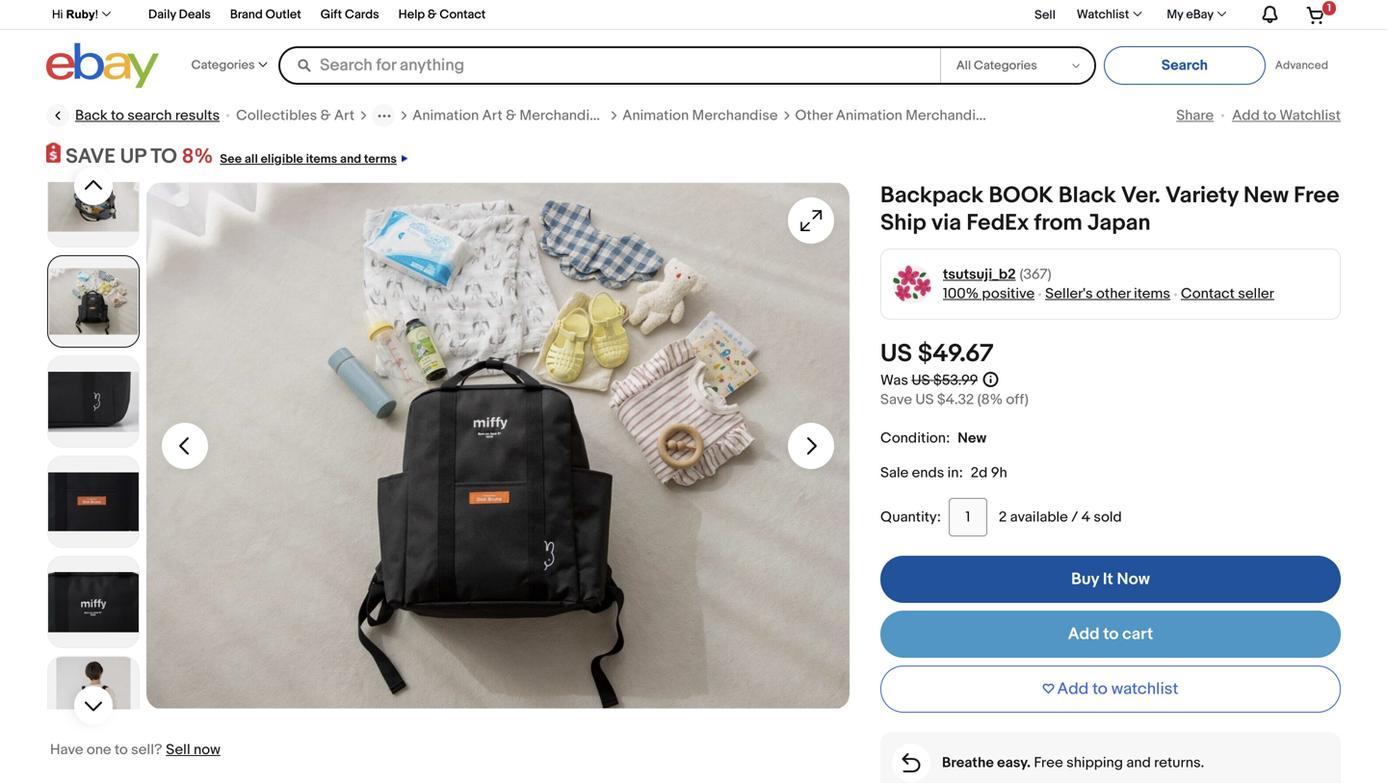 Task type: describe. For each thing, give the bounding box(es) containing it.
see all eligible items and terms link
[[213, 144, 408, 169]]

now
[[194, 742, 221, 759]]

to for watchlist
[[1263, 107, 1277, 124]]

ruby
[[66, 8, 95, 21]]

new inside backpack book black ver. variety new free ship via fedex from japan
[[1244, 182, 1289, 210]]

book
[[989, 182, 1054, 210]]

other
[[796, 107, 833, 124]]

daily deals
[[148, 7, 211, 22]]

brand outlet
[[230, 7, 301, 22]]

condition: new
[[881, 430, 987, 447]]

sale ends in: 2d 9h
[[881, 465, 1008, 482]]

tsutsuji_b2 image
[[893, 265, 932, 304]]

buy it now
[[1072, 570, 1150, 590]]

daily
[[148, 7, 176, 22]]

gift cards
[[321, 7, 379, 22]]

picture 7 of 11 image
[[48, 256, 139, 347]]

eligible
[[261, 152, 303, 167]]

one
[[87, 742, 111, 759]]

seller's other items link
[[1046, 285, 1171, 303]]

watchlist
[[1112, 680, 1179, 700]]

8%
[[182, 144, 213, 169]]

back
[[75, 107, 108, 124]]

add for add to cart
[[1068, 625, 1100, 645]]

notifications image
[[1259, 5, 1281, 24]]

collectibles
[[236, 107, 317, 124]]

categories
[[191, 58, 255, 73]]

to for watchlist
[[1093, 680, 1108, 700]]

and for returns.
[[1127, 755, 1151, 772]]

us for save
[[916, 391, 934, 409]]

watchlist inside account navigation
[[1077, 7, 1130, 22]]

Quantity: text field
[[949, 498, 988, 537]]

Search for anything text field
[[281, 48, 937, 83]]

outlet
[[266, 7, 301, 22]]

to
[[151, 144, 177, 169]]

add to watchlist link
[[1233, 107, 1341, 124]]

100% positive
[[943, 285, 1035, 303]]

have one to sell? sell now
[[50, 742, 221, 759]]

contact seller
[[1181, 285, 1275, 303]]

and for terms
[[340, 152, 361, 167]]

share button
[[1177, 107, 1214, 124]]

black
[[1059, 182, 1117, 210]]

terms
[[364, 152, 397, 167]]

all
[[245, 152, 258, 167]]

sale
[[881, 465, 909, 482]]

picture 10 of 11 image
[[48, 557, 139, 648]]

have
[[50, 742, 83, 759]]

save
[[66, 144, 116, 169]]

help
[[399, 7, 425, 22]]

animation for animation merchandise
[[623, 107, 689, 124]]

hi
[[52, 8, 63, 21]]

/
[[1072, 509, 1079, 526]]

brand
[[230, 7, 263, 22]]

help & contact link
[[399, 4, 486, 27]]

$4.32
[[938, 391, 975, 409]]

cards
[[345, 7, 379, 22]]

my ebay
[[1167, 7, 1214, 22]]

!
[[95, 8, 98, 21]]

banner containing daily deals
[[41, 0, 1341, 93]]

japan
[[1088, 210, 1151, 237]]

was
[[881, 372, 909, 389]]

categories button
[[191, 45, 267, 86]]

condition:
[[881, 430, 950, 447]]

my ebay link
[[1157, 3, 1235, 27]]

1 horizontal spatial contact
[[1181, 285, 1235, 303]]

1
[[1328, 2, 1332, 14]]

backpack
[[881, 182, 984, 210]]

up
[[120, 144, 146, 169]]

variety
[[1166, 182, 1239, 210]]

picture 6 of 11 image
[[48, 156, 139, 247]]

cart
[[1123, 625, 1154, 645]]

watchlist link
[[1067, 3, 1151, 27]]

to right one
[[115, 742, 128, 759]]

animation art & merchandise
[[413, 107, 606, 124]]

to for cart
[[1104, 625, 1119, 645]]

3 animation from the left
[[836, 107, 903, 124]]

animation merchandise link
[[623, 106, 778, 125]]

share
[[1177, 107, 1214, 124]]

from
[[1034, 210, 1083, 237]]

0 horizontal spatial free
[[1034, 755, 1064, 772]]

save us $4.32 (8% off)
[[881, 391, 1029, 409]]

& for help
[[428, 7, 437, 22]]

sold
[[1094, 509, 1122, 526]]

collectibles & art
[[236, 107, 355, 124]]

contact seller link
[[1181, 285, 1275, 303]]

ship
[[881, 210, 927, 237]]

picture 11 of 11 image
[[48, 657, 139, 748]]

add to cart link
[[881, 611, 1341, 658]]

4
[[1082, 509, 1091, 526]]

my
[[1167, 7, 1184, 22]]

via
[[932, 210, 962, 237]]

ver.
[[1122, 182, 1161, 210]]



Task type: locate. For each thing, give the bounding box(es) containing it.
us $49.67
[[881, 339, 994, 369]]

other animation merchandise
[[796, 107, 992, 124]]

items
[[306, 152, 337, 167], [1134, 285, 1171, 303]]

other animation merchandise link
[[796, 106, 992, 125]]

ebay
[[1187, 7, 1214, 22]]

deals
[[179, 7, 211, 22]]

picture 8 of 11 image
[[48, 357, 139, 447]]

to left "cart"
[[1104, 625, 1119, 645]]

new inside condition: new
[[958, 430, 987, 447]]

ebay home image
[[46, 42, 159, 89]]

0 horizontal spatial art
[[334, 107, 355, 124]]

add to cart
[[1068, 625, 1154, 645]]

positive
[[982, 285, 1035, 303]]

0 vertical spatial us
[[881, 339, 913, 369]]

items right other on the top of page
[[1134, 285, 1171, 303]]

fedex
[[967, 210, 1029, 237]]

sell left watchlist link
[[1035, 7, 1056, 22]]

2 merchandise from the left
[[692, 107, 778, 124]]

0 vertical spatial new
[[1244, 182, 1289, 210]]

seller's
[[1046, 285, 1093, 303]]

1 merchandise from the left
[[520, 107, 606, 124]]

sell inside account navigation
[[1035, 7, 1056, 22]]

to
[[111, 107, 124, 124], [1263, 107, 1277, 124], [1104, 625, 1119, 645], [1093, 680, 1108, 700], [115, 742, 128, 759]]

advanced link
[[1266, 46, 1338, 85]]

save
[[881, 391, 913, 409]]

was us $53.99
[[881, 372, 978, 389]]

merchandise inside 'link'
[[692, 107, 778, 124]]

0 horizontal spatial contact
[[440, 7, 486, 22]]

& inside account navigation
[[428, 7, 437, 22]]

0 vertical spatial free
[[1294, 182, 1340, 210]]

banner
[[41, 0, 1341, 93]]

us right the was
[[912, 372, 930, 389]]

sell
[[1035, 7, 1056, 22], [166, 742, 190, 759]]

available
[[1010, 509, 1068, 526]]

tsutsuji_b2
[[943, 266, 1016, 283]]

and
[[340, 152, 361, 167], [1127, 755, 1151, 772]]

and left returns. on the bottom right of page
[[1127, 755, 1151, 772]]

0 vertical spatial items
[[306, 152, 337, 167]]

watchlist right sell link
[[1077, 7, 1130, 22]]

3 merchandise from the left
[[906, 107, 992, 124]]

tsutsuji_b2 link
[[943, 265, 1016, 284]]

breathe
[[942, 755, 994, 772]]

add inside add to watchlist button
[[1058, 680, 1089, 700]]

off)
[[1006, 391, 1029, 409]]

merchandise
[[520, 107, 606, 124], [692, 107, 778, 124], [906, 107, 992, 124]]

1 vertical spatial free
[[1034, 755, 1064, 772]]

to left watchlist
[[1093, 680, 1108, 700]]

0 vertical spatial add
[[1233, 107, 1260, 124]]

with details__icon image
[[902, 754, 921, 773]]

save up to 8%
[[66, 144, 213, 169]]

add inside "add to cart" link
[[1068, 625, 1100, 645]]

1 horizontal spatial items
[[1134, 285, 1171, 303]]

add to watchlist
[[1233, 107, 1341, 124]]

contact right help
[[440, 7, 486, 22]]

100% positive link
[[943, 285, 1035, 303]]

us
[[881, 339, 913, 369], [912, 372, 930, 389], [916, 391, 934, 409]]

back to search results
[[75, 107, 220, 124]]

1 horizontal spatial free
[[1294, 182, 1340, 210]]

0 horizontal spatial animation
[[413, 107, 479, 124]]

other
[[1097, 285, 1131, 303]]

to for search
[[111, 107, 124, 124]]

merchandise up backpack
[[906, 107, 992, 124]]

and left the terms on the left top of the page
[[340, 152, 361, 167]]

1 vertical spatial items
[[1134, 285, 1171, 303]]

1 vertical spatial add
[[1068, 625, 1100, 645]]

items right eligible
[[306, 152, 337, 167]]

0 vertical spatial sell
[[1035, 7, 1056, 22]]

add left "cart"
[[1068, 625, 1100, 645]]

sell now link
[[166, 742, 221, 759]]

2 horizontal spatial &
[[506, 107, 517, 124]]

1 animation from the left
[[413, 107, 479, 124]]

results
[[175, 107, 220, 124]]

1 horizontal spatial sell
[[1035, 7, 1056, 22]]

to right back
[[111, 107, 124, 124]]

gift
[[321, 7, 342, 22]]

tsutsuji_b2 (367)
[[943, 266, 1052, 283]]

brand outlet link
[[230, 4, 301, 27]]

buy it now link
[[881, 556, 1341, 603]]

2 animation from the left
[[623, 107, 689, 124]]

contact left seller on the right of the page
[[1181, 285, 1235, 303]]

see
[[220, 152, 242, 167]]

merchandise down search for anything text field
[[520, 107, 606, 124]]

add right share button at the right
[[1233, 107, 1260, 124]]

2 vertical spatial us
[[916, 391, 934, 409]]

help & contact
[[399, 7, 486, 22]]

animation for animation art & merchandise
[[413, 107, 479, 124]]

now
[[1117, 570, 1150, 590]]

1 horizontal spatial new
[[1244, 182, 1289, 210]]

0 horizontal spatial and
[[340, 152, 361, 167]]

100%
[[943, 285, 979, 303]]

0 horizontal spatial new
[[958, 430, 987, 447]]

2 vertical spatial add
[[1058, 680, 1089, 700]]

1 horizontal spatial merchandise
[[692, 107, 778, 124]]

1 horizontal spatial and
[[1127, 755, 1151, 772]]

us down was us $53.99
[[916, 391, 934, 409]]

0 horizontal spatial items
[[306, 152, 337, 167]]

free down add to watchlist
[[1294, 182, 1340, 210]]

backpack book black ver. variety new free ship via fedex from japan - picture 7 of 11 image
[[146, 182, 850, 710]]

free inside backpack book black ver. variety new free ship via fedex from japan
[[1294, 182, 1340, 210]]

1 horizontal spatial watchlist
[[1280, 107, 1341, 124]]

merchandise left other
[[692, 107, 778, 124]]

to inside button
[[1093, 680, 1108, 700]]

see all eligible items and terms
[[220, 152, 397, 167]]

free
[[1294, 182, 1340, 210], [1034, 755, 1064, 772]]

(8%
[[978, 391, 1003, 409]]

2 horizontal spatial merchandise
[[906, 107, 992, 124]]

0 horizontal spatial &
[[321, 107, 331, 124]]

sell left now
[[166, 742, 190, 759]]

& for collectibles
[[321, 107, 331, 124]]

add to watchlist
[[1058, 680, 1179, 700]]

search
[[127, 107, 172, 124]]

1 vertical spatial contact
[[1181, 285, 1235, 303]]

new up the "2d"
[[958, 430, 987, 447]]

gift cards link
[[321, 4, 379, 27]]

0 horizontal spatial sell
[[166, 742, 190, 759]]

back to search results link
[[46, 104, 220, 127]]

1 horizontal spatial &
[[428, 7, 437, 22]]

1 vertical spatial watchlist
[[1280, 107, 1341, 124]]

0 horizontal spatial merchandise
[[520, 107, 606, 124]]

add down "add to cart" link
[[1058, 680, 1089, 700]]

9h
[[991, 465, 1008, 482]]

2 available / 4 sold
[[999, 509, 1122, 526]]

1 art from the left
[[334, 107, 355, 124]]

watchlist down advanced
[[1280, 107, 1341, 124]]

animation inside 'link'
[[623, 107, 689, 124]]

0 vertical spatial and
[[340, 152, 361, 167]]

breathe easy. free shipping and returns.
[[942, 755, 1205, 772]]

1 horizontal spatial animation
[[623, 107, 689, 124]]

1 horizontal spatial art
[[482, 107, 503, 124]]

advanced
[[1276, 59, 1329, 72]]

(367)
[[1020, 266, 1052, 283]]

in:
[[948, 465, 963, 482]]

contact inside account navigation
[[440, 7, 486, 22]]

art
[[334, 107, 355, 124], [482, 107, 503, 124]]

1 vertical spatial sell
[[166, 742, 190, 759]]

animation art & merchandise link
[[413, 106, 606, 125]]

$49.67
[[918, 339, 994, 369]]

2 horizontal spatial animation
[[836, 107, 903, 124]]

free right easy.
[[1034, 755, 1064, 772]]

picture 9 of 11 image
[[48, 457, 139, 547]]

add for add to watchlist
[[1058, 680, 1089, 700]]

1 vertical spatial us
[[912, 372, 930, 389]]

None submit
[[1104, 46, 1266, 85]]

collectibles & art link
[[236, 106, 355, 125]]

buy
[[1072, 570, 1100, 590]]

easy.
[[997, 755, 1031, 772]]

$53.99
[[934, 372, 978, 389]]

2d
[[971, 465, 988, 482]]

watchlist
[[1077, 7, 1130, 22], [1280, 107, 1341, 124]]

returns.
[[1155, 755, 1205, 772]]

animation merchandise
[[623, 107, 778, 124]]

backpack book black ver. variety new free ship via fedex from japan
[[881, 182, 1340, 237]]

it
[[1103, 570, 1114, 590]]

0 vertical spatial contact
[[440, 7, 486, 22]]

us up the was
[[881, 339, 913, 369]]

0 horizontal spatial watchlist
[[1077, 7, 1130, 22]]

account navigation
[[41, 0, 1341, 30]]

0 vertical spatial watchlist
[[1077, 7, 1130, 22]]

to down advanced link
[[1263, 107, 1277, 124]]

new right "variety"
[[1244, 182, 1289, 210]]

seller's other items
[[1046, 285, 1171, 303]]

1 vertical spatial and
[[1127, 755, 1151, 772]]

hi ruby !
[[52, 8, 98, 21]]

quantity:
[[881, 509, 941, 526]]

daily deals link
[[148, 4, 211, 27]]

shipping
[[1067, 755, 1124, 772]]

1 vertical spatial new
[[958, 430, 987, 447]]

add for add to watchlist
[[1233, 107, 1260, 124]]

us for was
[[912, 372, 930, 389]]

sell link
[[1026, 7, 1065, 22]]

contact
[[440, 7, 486, 22], [1181, 285, 1235, 303]]

2 art from the left
[[482, 107, 503, 124]]



Task type: vqa. For each thing, say whether or not it's contained in the screenshot.
FedEx
yes



